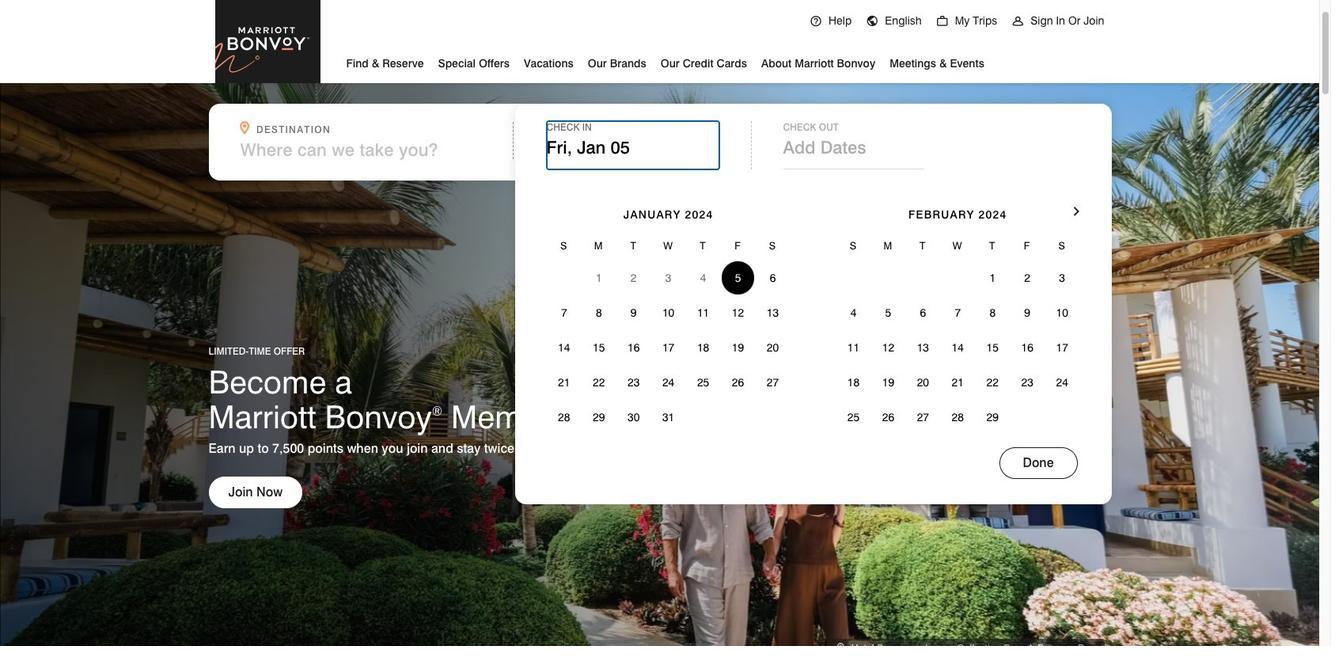Task type: locate. For each thing, give the bounding box(es) containing it.
row
[[547, 230, 791, 260], [836, 230, 1080, 260], [547, 260, 791, 295], [836, 260, 1080, 295], [547, 295, 791, 330], [836, 295, 1080, 330], [547, 330, 791, 365], [836, 330, 1080, 365], [547, 365, 791, 400], [836, 365, 1080, 400], [547, 400, 791, 435], [836, 400, 1080, 435]]

1 round image from the left
[[810, 15, 823, 28]]

1 horizontal spatial grid
[[836, 185, 1080, 435]]

round image
[[866, 15, 879, 28], [936, 15, 949, 28]]

round image
[[810, 15, 823, 28], [1012, 15, 1025, 28]]

None search field
[[209, 104, 1112, 504]]

row group
[[547, 260, 791, 435], [836, 260, 1080, 435]]

0 horizontal spatial row group
[[547, 260, 791, 435]]

2 round image from the left
[[936, 15, 949, 28]]

wed jan 03 2024 cell
[[651, 260, 686, 295]]

0 horizontal spatial round image
[[866, 15, 879, 28]]

1 horizontal spatial round image
[[936, 15, 949, 28]]

1 horizontal spatial row group
[[836, 260, 1080, 435]]

0 horizontal spatial round image
[[810, 15, 823, 28]]

1 grid from the left
[[547, 185, 791, 435]]

0 horizontal spatial grid
[[547, 185, 791, 435]]

mon jan 01 2024 cell
[[582, 260, 617, 295]]

2 row group from the left
[[836, 260, 1080, 435]]

grid
[[547, 185, 791, 435], [836, 185, 1080, 435]]

2 round image from the left
[[1012, 15, 1025, 28]]

1 horizontal spatial round image
[[1012, 15, 1025, 28]]

destination field
[[240, 139, 503, 160]]



Task type: vqa. For each thing, say whether or not it's contained in the screenshot.
rightmost row group
yes



Task type: describe. For each thing, give the bounding box(es) containing it.
Where can we take you? text field
[[240, 139, 483, 160]]

location image
[[838, 642, 849, 646]]

1 row group from the left
[[547, 260, 791, 435]]

1 round image from the left
[[866, 15, 879, 28]]

2 grid from the left
[[836, 185, 1080, 435]]

tue jan 02 2024 cell
[[617, 260, 651, 295]]

thu jan 04 2024 cell
[[686, 260, 721, 295]]



